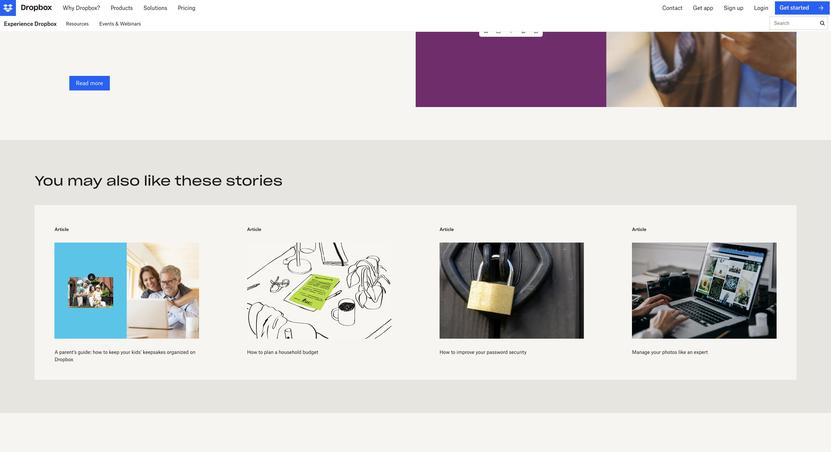 Task type: vqa. For each thing, say whether or not it's contained in the screenshot.
What to the left
no



Task type: describe. For each thing, give the bounding box(es) containing it.
events & webinars
[[99, 21, 141, 27]]

0 vertical spatial dropbox
[[34, 20, 57, 27]]

experience dropbox
[[4, 20, 57, 27]]

your inside a parent's guide: how to keep your kids' keepsakes organized on dropbox
[[121, 350, 130, 356]]

sign in link
[[756, 1, 774, 15]]

to inside a parent's guide: how to keep your kids' keepsakes organized on dropbox
[[103, 350, 108, 356]]

solutions
[[141, 5, 165, 11]]

manage your photos like an expert link
[[632, 349, 777, 357]]

read
[[76, 80, 89, 87]]

why dropbox?
[[61, 5, 98, 11]]

get started link
[[780, 1, 830, 15]]

&
[[115, 21, 119, 27]]

manage
[[632, 350, 650, 356]]

resources link
[[66, 16, 89, 32]]

started
[[796, 5, 815, 11]]

read more link
[[69, 76, 110, 91]]

dropbox inside a parent's guide: how to keep your kids' keepsakes organized on dropbox
[[55, 357, 73, 363]]

keep
[[109, 350, 119, 356]]

files, videos, and photos saved in the dropbox iphone app image
[[416, 0, 797, 107]]

how to plan a household budget link
[[247, 349, 392, 357]]

a parent's guide: how to keep your kids' keepsakes organized on dropbox image
[[55, 243, 199, 339]]

to for how to plan a household budget
[[259, 350, 263, 356]]

how
[[93, 350, 102, 356]]

manage your photos like an expert
[[632, 350, 708, 356]]

your inside the "manage your photos like an expert" 'link'
[[651, 350, 661, 356]]

products button
[[103, 0, 136, 16]]

guide:
[[78, 350, 91, 356]]

app
[[736, 5, 745, 11]]

manage your photos like an expert image
[[632, 243, 777, 339]]

read more
[[76, 80, 103, 87]]

search
[[774, 20, 790, 26]]

parent's
[[59, 350, 77, 356]]

to for how to improve your password security
[[451, 350, 456, 356]]

more
[[90, 80, 103, 87]]

why
[[61, 5, 72, 11]]

keepsakes
[[143, 350, 166, 356]]

events
[[99, 21, 114, 27]]

products
[[109, 5, 131, 11]]

get for get app
[[725, 5, 734, 11]]

expert
[[694, 350, 708, 356]]

you
[[35, 173, 63, 190]]

how to plan a household budget
[[247, 350, 318, 356]]

resources
[[66, 21, 89, 27]]

contact button
[[689, 0, 720, 16]]

improve
[[457, 350, 475, 356]]

stories
[[226, 173, 283, 190]]

contact
[[694, 5, 715, 11]]

article for how to plan a household budget
[[247, 227, 261, 232]]

like for these
[[144, 173, 171, 190]]

in
[[769, 5, 774, 11]]

sign in
[[756, 5, 774, 11]]



Task type: locate. For each thing, give the bounding box(es) containing it.
2 article from the left
[[247, 227, 261, 232]]

how to improve your password security image
[[440, 243, 584, 339]]

search image
[[820, 21, 825, 26]]

how for how to improve your password security
[[440, 350, 450, 356]]

these
[[175, 173, 222, 190]]

dropbox
[[34, 20, 57, 27], [55, 357, 73, 363]]

organized
[[167, 350, 189, 356]]

like
[[144, 173, 171, 190], [679, 350, 686, 356]]

how to plan a household budget image
[[247, 243, 392, 339]]

events & webinars link
[[99, 16, 141, 32]]

on
[[190, 350, 195, 356]]

household
[[279, 350, 302, 356]]

how to improve your password security link
[[440, 349, 584, 357]]

dropbox?
[[74, 5, 98, 11]]

password
[[487, 350, 508, 356]]

a parent's guide: how to keep your kids' keepsakes organized on dropbox link
[[55, 349, 199, 364]]

to right how
[[103, 350, 108, 356]]

how for how to plan a household budget
[[247, 350, 257, 356]]

1 horizontal spatial how
[[440, 350, 450, 356]]

to
[[103, 350, 108, 356], [259, 350, 263, 356], [451, 350, 456, 356]]

get inside button
[[725, 5, 734, 11]]

how
[[247, 350, 257, 356], [440, 350, 450, 356]]

like for an
[[679, 350, 686, 356]]

dropbox down "parent's"
[[55, 357, 73, 363]]

2 get from the left
[[786, 5, 795, 11]]

budget
[[303, 350, 318, 356]]

1 vertical spatial dropbox
[[55, 357, 73, 363]]

how left improve
[[440, 350, 450, 356]]

photos
[[662, 350, 677, 356]]

get app
[[725, 5, 745, 11]]

to left improve
[[451, 350, 456, 356]]

get
[[725, 5, 734, 11], [786, 5, 795, 11]]

1 horizontal spatial your
[[476, 350, 486, 356]]

get app button
[[720, 0, 751, 16]]

how to improve your password security
[[440, 350, 527, 356]]

1 horizontal spatial get
[[786, 5, 795, 11]]

2 horizontal spatial your
[[651, 350, 661, 356]]

0 horizontal spatial like
[[144, 173, 171, 190]]

to left 'plan'
[[259, 350, 263, 356]]

article
[[55, 227, 69, 232], [247, 227, 261, 232], [440, 227, 454, 232], [632, 227, 647, 232]]

webinars
[[120, 21, 141, 27]]

1 how from the left
[[247, 350, 257, 356]]

2 your from the left
[[476, 350, 486, 356]]

dropbox right experience
[[34, 20, 57, 27]]

a parent's guide: how to keep your kids' keepsakes organized on dropbox
[[55, 350, 195, 363]]

pricing
[[176, 5, 194, 11]]

plan
[[264, 350, 274, 356]]

2 horizontal spatial to
[[451, 350, 456, 356]]

0 horizontal spatial to
[[103, 350, 108, 356]]

1 your from the left
[[121, 350, 130, 356]]

also
[[106, 173, 140, 190]]

your right improve
[[476, 350, 486, 356]]

article for a parent's guide: how to keep your kids' keepsakes organized on dropbox
[[55, 227, 69, 232]]

1 horizontal spatial to
[[259, 350, 263, 356]]

like inside the "manage your photos like an expert" 'link'
[[679, 350, 686, 356]]

2 how from the left
[[440, 350, 450, 356]]

security
[[509, 350, 527, 356]]

a
[[55, 350, 58, 356]]

0 horizontal spatial how
[[247, 350, 257, 356]]

2 to from the left
[[259, 350, 263, 356]]

1 get from the left
[[725, 5, 734, 11]]

get for get started
[[786, 5, 795, 11]]

sign
[[756, 5, 768, 11]]

article for manage your photos like an expert
[[632, 227, 647, 232]]

0 horizontal spatial your
[[121, 350, 130, 356]]

0 horizontal spatial get
[[725, 5, 734, 11]]

1 to from the left
[[103, 350, 108, 356]]

3 article from the left
[[440, 227, 454, 232]]

article for how to improve your password security
[[440, 227, 454, 232]]

None search field
[[770, 17, 817, 33]]

1 article from the left
[[55, 227, 69, 232]]

a
[[275, 350, 278, 356]]

how left 'plan'
[[247, 350, 257, 356]]

1 vertical spatial like
[[679, 350, 686, 356]]

get left app
[[725, 5, 734, 11]]

3 your from the left
[[651, 350, 661, 356]]

get left started
[[786, 5, 795, 11]]

get started
[[786, 5, 815, 11]]

why dropbox? button
[[55, 0, 103, 16]]

your inside how to improve your password security link
[[476, 350, 486, 356]]

pricing link
[[171, 0, 199, 16]]

1 horizontal spatial like
[[679, 350, 686, 356]]

your left kids'
[[121, 350, 130, 356]]

may
[[67, 173, 102, 190]]

your
[[121, 350, 130, 356], [476, 350, 486, 356], [651, 350, 661, 356]]

experience
[[4, 20, 33, 27]]

3 to from the left
[[451, 350, 456, 356]]

you may also like these stories
[[35, 173, 283, 190]]

kids'
[[132, 350, 142, 356]]

your left photos
[[651, 350, 661, 356]]

how inside 'link'
[[247, 350, 257, 356]]

experience dropbox link
[[0, 16, 61, 32]]

4 article from the left
[[632, 227, 647, 232]]

solutions button
[[136, 0, 171, 16]]

to inside 'link'
[[259, 350, 263, 356]]

get inside 'link'
[[786, 5, 795, 11]]

0 vertical spatial like
[[144, 173, 171, 190]]

an
[[688, 350, 693, 356]]



